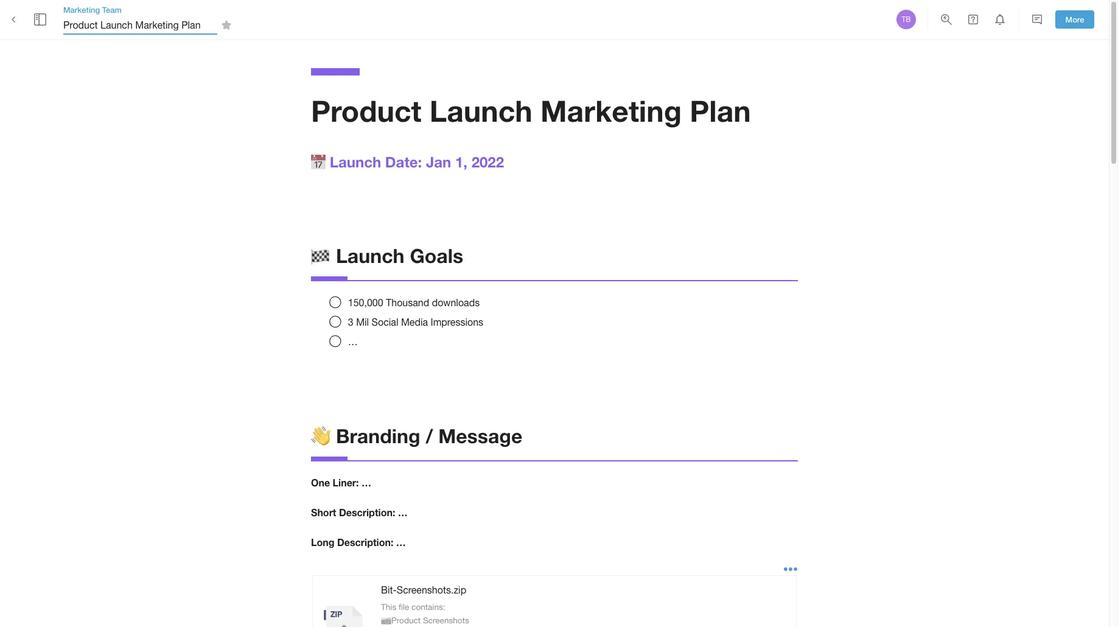 Task type: vqa. For each thing, say whether or not it's contained in the screenshot.
Plan
yes



Task type: locate. For each thing, give the bounding box(es) containing it.
2 vertical spatial launch
[[336, 244, 405, 267]]

long description: …
[[311, 536, 406, 548]]

description: up long description: …
[[339, 507, 395, 518]]

thousand
[[386, 297, 429, 308]]

… up long description: …
[[398, 507, 408, 518]]

date:
[[385, 153, 422, 170]]

more button
[[1056, 10, 1095, 29]]

3
[[348, 317, 354, 327]]

tb button
[[895, 8, 918, 31]]

1,
[[455, 153, 468, 170]]

launch up 150,000
[[336, 244, 405, 267]]

marketing team link
[[63, 4, 236, 15]]

mil
[[356, 317, 369, 327]]

screenshots.zip
[[397, 584, 466, 595]]

0 vertical spatial description:
[[339, 507, 395, 518]]

long
[[311, 536, 335, 548]]

product
[[311, 93, 422, 128]]

media
[[401, 317, 428, 327]]

/
[[426, 424, 433, 448]]

…
[[348, 336, 358, 347], [362, 477, 371, 489], [398, 507, 408, 518], [396, 536, 406, 548]]

description: for short
[[339, 507, 395, 518]]

0 horizontal spatial marketing
[[63, 5, 100, 15]]

launch right 📅
[[330, 153, 381, 170]]

jan
[[426, 153, 451, 170]]

launch for date:
[[330, 153, 381, 170]]

📷product
[[381, 616, 421, 625]]

branding
[[336, 424, 420, 448]]

… right 'liner:'
[[362, 477, 371, 489]]

… for one liner: …
[[362, 477, 371, 489]]

bit-
[[381, 584, 397, 595]]

1 vertical spatial launch
[[330, 153, 381, 170]]

… for long description: …
[[396, 536, 406, 548]]

1 vertical spatial description:
[[337, 536, 394, 548]]

0 vertical spatial launch
[[430, 93, 533, 128]]

📅
[[311, 153, 326, 170]]

downloads
[[432, 297, 480, 308]]

📅 launch date: jan 1, 2022
[[311, 153, 504, 170]]

description:
[[339, 507, 395, 518], [337, 536, 394, 548]]

1 horizontal spatial marketing
[[541, 93, 682, 128]]

contains:
[[412, 602, 445, 612]]

message
[[438, 424, 523, 448]]

this file contains: 📷product screenshot
[[381, 602, 469, 627]]

product launch marketing plan
[[311, 93, 751, 128]]

file
[[399, 602, 409, 612]]

one
[[311, 477, 330, 489]]

description: down short description: … at bottom left
[[337, 536, 394, 548]]

marketing
[[63, 5, 100, 15], [541, 93, 682, 128]]

👋 branding / message
[[311, 424, 523, 448]]

… up bit-
[[396, 536, 406, 548]]

launch up 2022
[[430, 93, 533, 128]]

launch for marketing
[[430, 93, 533, 128]]

👋
[[311, 424, 331, 448]]

launch
[[430, 93, 533, 128], [330, 153, 381, 170], [336, 244, 405, 267]]

tb
[[902, 15, 911, 24]]

goals
[[410, 244, 463, 267]]



Task type: describe. For each thing, give the bounding box(es) containing it.
social
[[372, 317, 398, 327]]

🏁 launch goals
[[311, 244, 463, 267]]

Enter Title... text field
[[63, 15, 217, 35]]

marketing team
[[63, 5, 122, 15]]

team
[[102, 5, 122, 15]]

one liner: …
[[311, 477, 371, 489]]

launch for goals
[[336, 244, 405, 267]]

150,000 thousand downloads
[[348, 297, 480, 308]]

🏁
[[311, 244, 331, 267]]

this
[[381, 602, 396, 612]]

… down 3
[[348, 336, 358, 347]]

short description: …
[[311, 507, 408, 518]]

more
[[1066, 14, 1085, 24]]

bit-screenshots.zip
[[381, 584, 466, 595]]

description: for long
[[337, 536, 394, 548]]

… for short description: …
[[398, 507, 408, 518]]

150,000
[[348, 297, 383, 308]]

3 mil social media impressions
[[348, 317, 483, 327]]

1 vertical spatial marketing
[[541, 93, 682, 128]]

plan
[[690, 93, 751, 128]]

liner:
[[333, 477, 359, 489]]

0 vertical spatial marketing
[[63, 5, 100, 15]]

2022
[[472, 153, 504, 170]]

short
[[311, 507, 336, 518]]

impressions
[[431, 317, 483, 327]]



